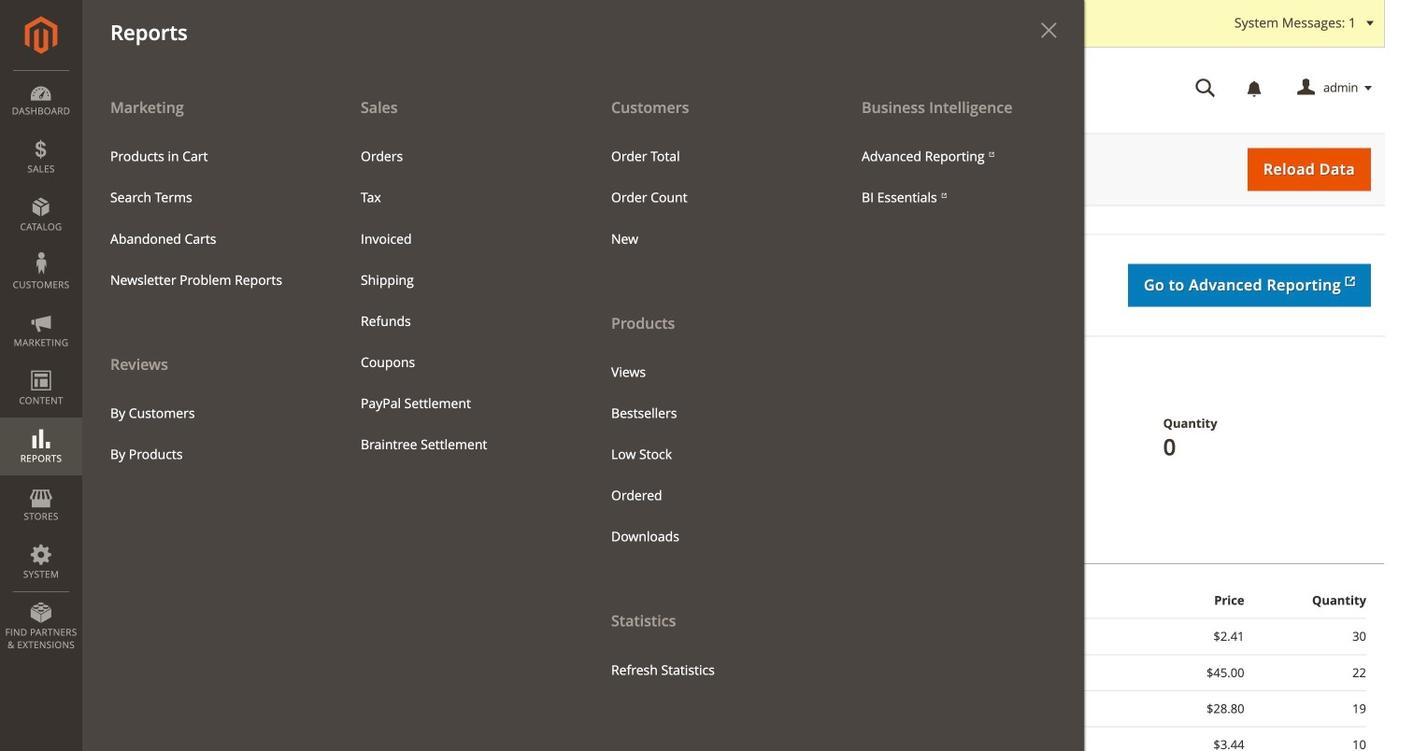 Task type: vqa. For each thing, say whether or not it's contained in the screenshot.
text box
no



Task type: describe. For each thing, give the bounding box(es) containing it.
magento admin panel image
[[25, 16, 57, 54]]



Task type: locate. For each thing, give the bounding box(es) containing it.
menu
[[82, 86, 1084, 752], [82, 86, 333, 475], [583, 86, 834, 691], [96, 136, 319, 301], [347, 136, 569, 465], [597, 136, 820, 260], [848, 136, 1070, 219], [597, 352, 820, 558], [96, 393, 319, 475]]

menu bar
[[0, 0, 1084, 752]]



